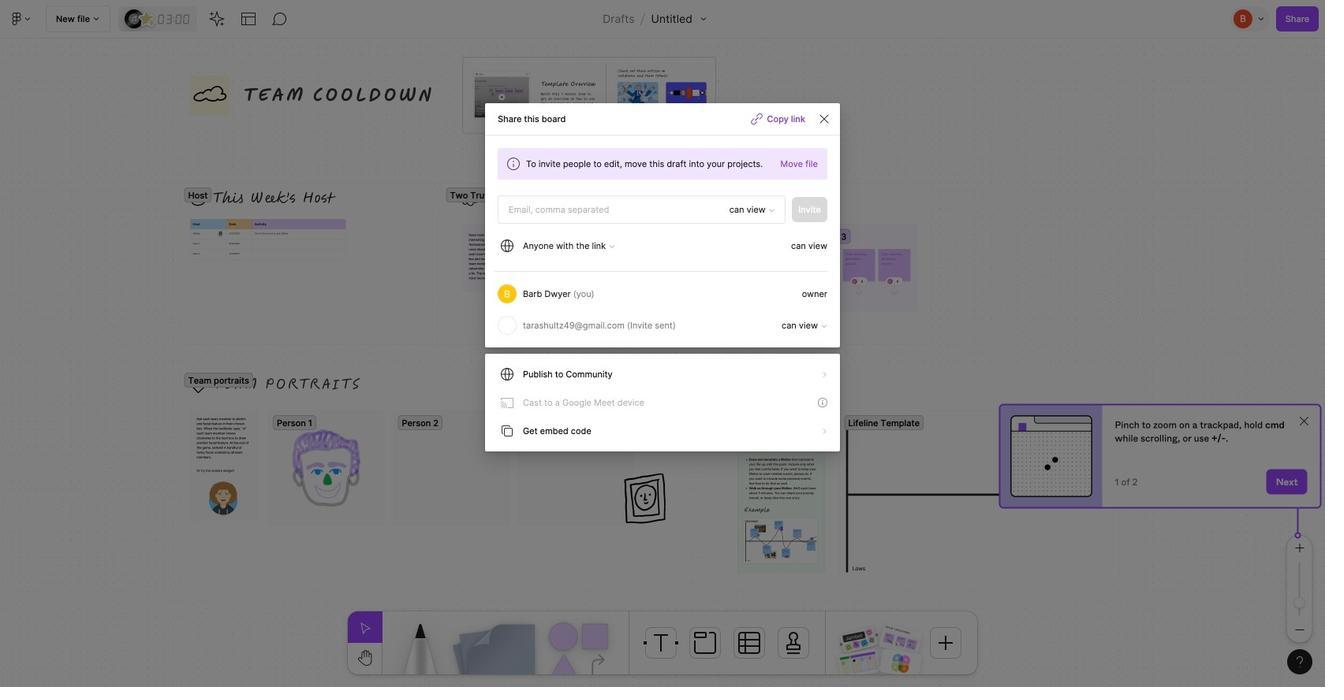 Task type: vqa. For each thing, say whether or not it's contained in the screenshot.
Flow chart image
no



Task type: locate. For each thing, give the bounding box(es) containing it.
dialog
[[485, 103, 840, 452]]

product team retrospective image
[[837, 649, 880, 679]]

None field
[[498, 195, 786, 224]]



Task type: describe. For each thing, give the bounding box(es) containing it.
marketing mix image
[[879, 649, 922, 679]]

main toolbar region
[[0, 0, 1325, 39]]

view comments image
[[272, 11, 288, 27]]

Email, comma separated text field
[[502, 200, 727, 219]]

team cooldown image
[[879, 624, 923, 657]]



